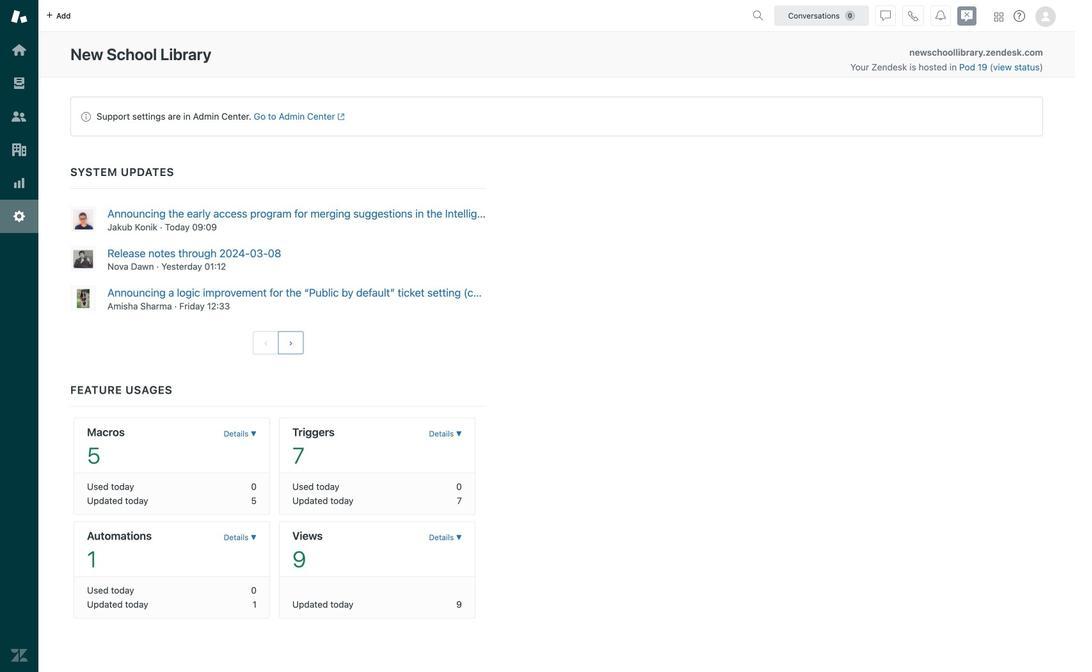 Task type: describe. For each thing, give the bounding box(es) containing it.
(opens in a new tab) image
[[335, 113, 345, 120]]

get help image
[[1014, 10, 1025, 22]]

organizations image
[[11, 141, 28, 158]]

notifications image
[[936, 11, 946, 21]]

main element
[[0, 0, 38, 672]]

reporting image
[[11, 175, 28, 191]]

zendesk image
[[11, 647, 28, 664]]

button displays agent's chat status as invisible. image
[[881, 11, 891, 21]]

zendesk chat image
[[958, 6, 977, 26]]

get started image
[[11, 42, 28, 58]]

views image
[[11, 75, 28, 92]]



Task type: vqa. For each thing, say whether or not it's contained in the screenshot.
arrow down image
no



Task type: locate. For each thing, give the bounding box(es) containing it.
zendesk products image
[[995, 12, 1004, 21]]

customers image
[[11, 108, 28, 125]]

zendesk support image
[[11, 8, 28, 25]]

admin image
[[11, 208, 28, 225]]

status
[[70, 97, 1043, 136]]



